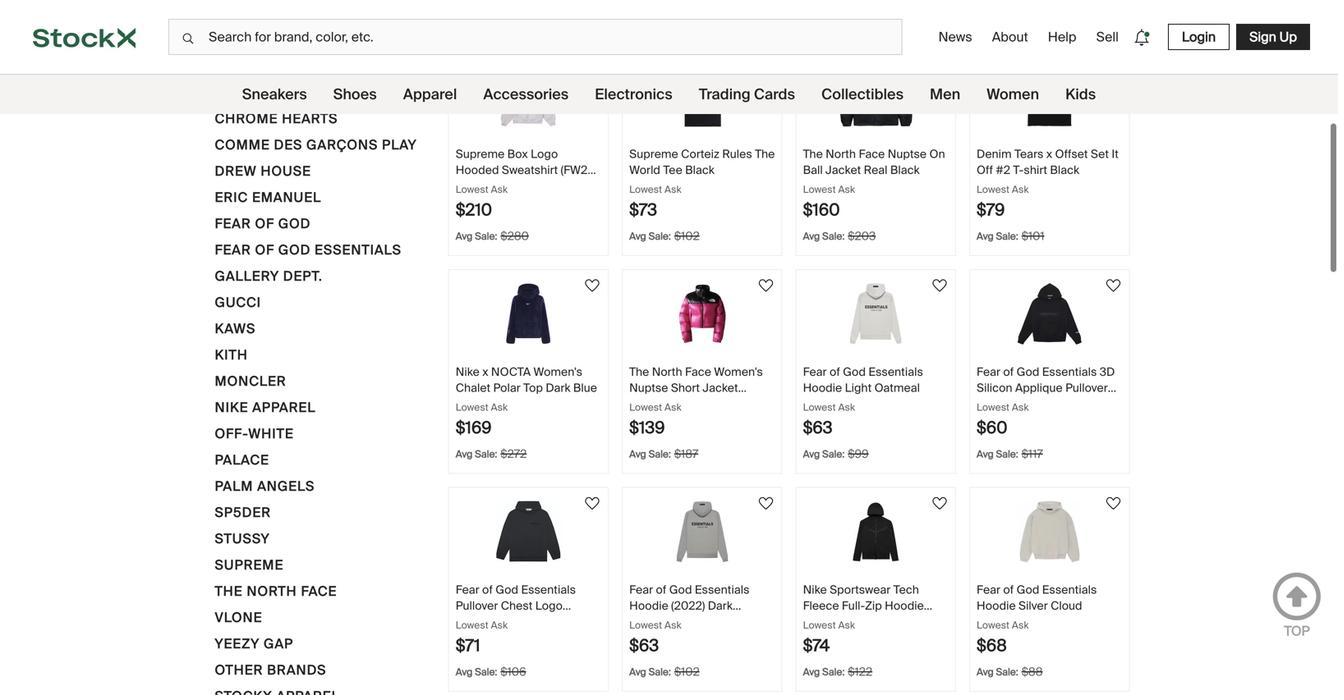 Task type: vqa. For each thing, say whether or not it's contained in the screenshot.
'Lowest' in "Lowest Ask $63"
yes



Task type: locate. For each thing, give the bounding box(es) containing it.
0 horizontal spatial women's
[[534, 365, 583, 380]]

god up dept.
[[278, 242, 311, 259]]

xpress ship link up supreme corteiz rules the world tee black image
[[623, 0, 782, 37]]

1 vertical spatial nuptse
[[630, 381, 668, 396]]

logo inside supreme box logo hooded sweatshirt (fw23) ash grey
[[531, 147, 558, 162]]

2 horizontal spatial nike
[[803, 583, 827, 598]]

ask down chest
[[491, 620, 508, 632]]

xpress ship for first xpress ship link
[[476, 11, 530, 24]]

god up chest
[[496, 583, 519, 598]]

1 ship from the left
[[510, 11, 530, 24]]

sale: for denim tears x offset set it off #2 t-shirt black
[[996, 230, 1019, 243]]

sp5der
[[215, 505, 271, 522]]

off-
[[215, 426, 248, 443]]

0 horizontal spatial jacket
[[703, 381, 738, 396]]

nike inside nike sportswear tech fleece full-zip hoodie black
[[803, 583, 827, 598]]

supreme up world
[[630, 147, 678, 162]]

1 vertical spatial nike
[[215, 399, 248, 417]]

other
[[215, 662, 263, 680]]

of for fear of god essentials hoodie light oatmeal lowest ask $63
[[830, 365, 840, 380]]

about link
[[986, 22, 1035, 52]]

god inside fear of god essentials pullover chest logo hoodie stretch limo/black
[[496, 583, 519, 598]]

avg inside avg sale: $203
[[803, 230, 820, 243]]

1 women's from the left
[[534, 365, 583, 380]]

moncler
[[215, 373, 286, 390]]

essentials inside fear of god essentials hoodie light oatmeal lowest ask $63
[[869, 365, 924, 380]]

of inside fear of god essentials hoodie silver cloud lowest ask $68
[[1004, 583, 1014, 598]]

avg inside avg sale: $88
[[977, 666, 994, 679]]

sign up button
[[1237, 24, 1311, 50]]

ask down hooded
[[491, 183, 508, 196]]

logo
[[531, 147, 558, 162], [536, 599, 563, 614]]

jacket inside the north face nuptse on ball jacket real black lowest ask $160
[[826, 162, 861, 178]]

sale: left $88
[[996, 666, 1019, 679]]

apparel up "play"
[[403, 85, 457, 104]]

nuptse inside "the north face women's nuptse short jacket fuchsia pink"
[[630, 381, 668, 396]]

north inside the north face nuptse on ball jacket real black lowest ask $160
[[826, 147, 856, 162]]

0 horizontal spatial supreme
[[215, 557, 284, 574]]

black down corteiz
[[685, 162, 715, 178]]

avg sale: $240
[[803, 9, 876, 24]]

trading
[[699, 85, 751, 104]]

face inside "the north face women's nuptse short jacket fuchsia pink"
[[685, 365, 712, 380]]

oatmeal right light
[[875, 381, 920, 396]]

apparel for nike apparel
[[252, 399, 316, 417]]

god for fear of god essentials hoodie silver cloud lowest ask $68
[[1017, 583, 1040, 598]]

god up light
[[843, 365, 866, 380]]

3d
[[1100, 365, 1115, 380]]

palm
[[215, 478, 253, 495]]

2 xpress ship link from the left
[[623, 0, 782, 37]]

god inside button
[[278, 215, 311, 233]]

fear inside fear of god essentials button
[[215, 242, 251, 259]]

ask down 't-'
[[1012, 183, 1029, 196]]

xpress ship up product category switcher element
[[649, 11, 704, 24]]

avg for supreme corteiz rules the world tee black
[[630, 230, 646, 243]]

ask inside lowest ask $71
[[491, 620, 508, 632]]

sale: left $272
[[475, 448, 497, 461]]

avg
[[803, 10, 820, 23], [456, 230, 473, 243], [630, 230, 646, 243], [803, 230, 820, 243], [977, 230, 994, 243], [456, 448, 473, 461], [630, 448, 646, 461], [803, 448, 820, 461], [977, 448, 994, 461], [456, 666, 473, 679], [630, 666, 646, 679], [803, 666, 820, 679], [977, 666, 994, 679]]

xpress for 1st xpress ship link from the right
[[649, 11, 681, 24]]

pink
[[674, 396, 697, 412]]

1 vertical spatial dark
[[1019, 396, 1044, 412]]

sale: left $101
[[996, 230, 1019, 243]]

supreme
[[456, 147, 505, 162], [630, 147, 678, 162], [215, 557, 284, 574]]

0 horizontal spatial pullover
[[456, 599, 498, 614]]

other brands
[[215, 662, 327, 680]]

0 vertical spatial north
[[826, 147, 856, 162]]

$71
[[456, 636, 480, 657]]

2 women's from the left
[[714, 365, 763, 380]]

1 horizontal spatial limo/black
[[977, 412, 1037, 427]]

corteiz
[[681, 147, 720, 162]]

north for the north face
[[247, 583, 297, 601]]

follow image
[[583, 58, 602, 78], [583, 276, 602, 296], [930, 276, 950, 296], [1104, 276, 1124, 296], [756, 494, 776, 514], [930, 494, 950, 514]]

1 avg sale: $102 from the top
[[630, 229, 700, 244]]

it
[[1112, 147, 1119, 162]]

oatmeal inside the fear of god essentials hoodie (2022) dark oatmeal
[[630, 615, 675, 630]]

ask down the (2022)
[[665, 620, 682, 632]]

sale: inside avg sale: $101
[[996, 230, 1019, 243]]

notification unread icon image
[[1131, 26, 1154, 49]]

dark right top
[[546, 381, 571, 396]]

2 horizontal spatial dark
[[1019, 396, 1044, 412]]

sale: left $240
[[822, 10, 845, 23]]

ask down silver at right
[[1012, 620, 1029, 632]]

limo/black
[[977, 412, 1037, 427], [539, 615, 600, 630]]

jacket right ball
[[826, 162, 861, 178]]

fear of god essentials hoodie silver cloud lowest ask $68
[[977, 583, 1097, 657]]

avg down $68
[[977, 666, 994, 679]]

adidas
[[215, 31, 268, 48]]

1 horizontal spatial ship
[[684, 11, 704, 24]]

supreme for supreme box logo hooded sweatshirt (fw23) ash grey
[[456, 147, 505, 162]]

of inside the fear of god essentials hoodie (2022) dark oatmeal
[[656, 583, 667, 598]]

ask down tee at top
[[665, 183, 682, 196]]

1 vertical spatial apparel
[[403, 85, 457, 104]]

1 vertical spatial face
[[685, 365, 712, 380]]

sneakers
[[242, 85, 307, 104]]

2 vertical spatial apparel
[[252, 399, 316, 417]]

ask down full-
[[838, 620, 855, 632]]

face
[[859, 147, 885, 162], [685, 365, 712, 380], [301, 583, 337, 601]]

supreme up hooded
[[456, 147, 505, 162]]

of up lowest ask $63
[[656, 583, 667, 598]]

avg down $169
[[456, 448, 473, 461]]

lowest inside lowest ask $74
[[803, 620, 836, 632]]

1 vertical spatial jacket
[[703, 381, 738, 396]]

nike sportswear tech fleece full-zip hoodie black
[[803, 583, 924, 630]]

of down fear of god button
[[255, 242, 274, 259]]

the for the north face
[[215, 583, 243, 601]]

ask inside lowest ask $210
[[491, 183, 508, 196]]

hoodie down the tech
[[885, 599, 924, 614]]

apparel up white
[[252, 399, 316, 417]]

0 horizontal spatial face
[[301, 583, 337, 601]]

zip
[[865, 599, 882, 614]]

stussy button
[[215, 529, 270, 555]]

$63 down the fear of god essentials hoodie (2022) dark oatmeal
[[630, 636, 659, 657]]

fear for fear of god essentials hoodie (2022) dark oatmeal
[[630, 583, 653, 598]]

lowest
[[456, 183, 489, 196], [630, 183, 662, 196], [803, 183, 836, 196], [977, 183, 1010, 196], [456, 401, 489, 414], [630, 401, 662, 414], [803, 401, 836, 414], [977, 401, 1010, 414], [456, 620, 489, 632], [630, 620, 662, 632], [803, 620, 836, 632], [977, 620, 1010, 632]]

logo right chest
[[536, 599, 563, 614]]

chrome
[[215, 110, 278, 127]]

1 horizontal spatial nike
[[456, 365, 480, 380]]

0 vertical spatial oatmeal
[[875, 381, 920, 396]]

sale: inside avg sale: $203
[[822, 230, 845, 243]]

1 horizontal spatial xpress ship
[[649, 11, 704, 24]]

limo/black right stretch
[[539, 615, 600, 630]]

ask down light
[[838, 401, 855, 414]]

essentials up chest
[[521, 583, 576, 598]]

avg for denim tears x offset set it off #2 t-shirt black
[[977, 230, 994, 243]]

nuptse
[[888, 147, 927, 162], [630, 381, 668, 396]]

palace button
[[215, 450, 269, 477]]

hoodie left silver at right
[[977, 599, 1016, 614]]

sale:
[[822, 10, 845, 23], [475, 230, 497, 243], [649, 230, 671, 243], [822, 230, 845, 243], [996, 230, 1019, 243], [475, 448, 497, 461], [649, 448, 671, 461], [822, 448, 845, 461], [996, 448, 1019, 461], [475, 666, 497, 679], [649, 666, 671, 679], [822, 666, 845, 679], [996, 666, 1019, 679]]

$88
[[1022, 665, 1043, 680]]

2 vertical spatial face
[[301, 583, 337, 601]]

lowest inside fear of god essentials hoodie silver cloud lowest ask $68
[[977, 620, 1010, 632]]

xpress ship up accessories link
[[476, 11, 530, 24]]

essentials for dark
[[1043, 365, 1097, 380]]

fear inside fear of god essentials 3d silicon applique pullover hoodie dark slate/stretch limo/black
[[977, 365, 1001, 380]]

avg down lowest ask $63
[[630, 666, 646, 679]]

women's inside nike x nocta women's chalet polar top dark blue lowest ask $169
[[534, 365, 583, 380]]

on
[[930, 147, 945, 162]]

avg for fear of god essentials hoodie light oatmeal
[[803, 448, 820, 461]]

avg left $240
[[803, 10, 820, 23]]

hoodie down silicon
[[977, 396, 1016, 412]]

0 vertical spatial apparel
[[272, 31, 335, 48]]

nike
[[456, 365, 480, 380], [215, 399, 248, 417], [803, 583, 827, 598]]

chrome hearts
[[215, 110, 338, 127]]

ship up supreme corteiz rules the world tee black image
[[684, 11, 704, 24]]

limo/black down silicon
[[977, 412, 1037, 427]]

women's inside "the north face women's nuptse short jacket fuchsia pink"
[[714, 365, 763, 380]]

2 avg sale: $102 from the top
[[630, 665, 700, 680]]

$102 down lowest ask $63
[[674, 665, 700, 680]]

avg for fear of god essentials pullover chest logo hoodie stretch limo/black
[[456, 666, 473, 679]]

god for fear of god essentials 3d silicon applique pullover hoodie dark slate/stretch limo/black
[[1017, 365, 1040, 380]]

fear for fear of god essentials
[[215, 242, 251, 259]]

sale: for fear of god essentials 3d silicon applique pullover hoodie dark slate/stretch limo/black
[[996, 448, 1019, 461]]

of up $68
[[1004, 583, 1014, 598]]

fear inside the fear of god essentials hoodie (2022) dark oatmeal
[[630, 583, 653, 598]]

god for fear of god essentials hoodie light oatmeal lowest ask $63
[[843, 365, 866, 380]]

dark
[[546, 381, 571, 396], [1019, 396, 1044, 412], [708, 599, 733, 614]]

sale: inside avg sale: $272
[[475, 448, 497, 461]]

merch
[[268, 58, 320, 75]]

2 xpress ship from the left
[[649, 11, 704, 24]]

electronics link
[[595, 75, 673, 114]]

essentials inside fear of god essentials pullover chest logo hoodie stretch limo/black
[[521, 583, 576, 598]]

avg for the north face nuptse on ball jacket real black
[[803, 230, 820, 243]]

1 vertical spatial oatmeal
[[630, 615, 675, 630]]

north inside "the north face women's nuptse short jacket fuchsia pink"
[[652, 365, 682, 380]]

sale: for fear of god essentials hoodie light oatmeal
[[822, 448, 845, 461]]

ship
[[510, 11, 530, 24], [684, 11, 704, 24]]

supreme down stussy button
[[215, 557, 284, 574]]

nike up chalet
[[456, 365, 480, 380]]

face for the north face nuptse on ball jacket real black lowest ask $160
[[859, 147, 885, 162]]

1 horizontal spatial oatmeal
[[875, 381, 920, 396]]

nike up off-
[[215, 399, 248, 417]]

ship up accessories
[[510, 11, 530, 24]]

1 horizontal spatial dark
[[708, 599, 733, 614]]

avg sale: $102 down the $73
[[630, 229, 700, 244]]

ask down polar
[[491, 401, 508, 414]]

apparel for adidas apparel
[[272, 31, 335, 48]]

avg down $210
[[456, 230, 473, 243]]

1 vertical spatial avg sale: $102
[[630, 665, 700, 680]]

artist merch
[[215, 58, 320, 75]]

0 horizontal spatial oatmeal
[[630, 615, 675, 630]]

1 horizontal spatial x
[[1047, 147, 1053, 162]]

login button
[[1168, 24, 1230, 50]]

1 $102 from the top
[[674, 229, 700, 244]]

palace
[[215, 452, 269, 469]]

0 horizontal spatial xpress
[[476, 11, 507, 24]]

hoodie left light
[[803, 381, 842, 396]]

denim tears x offset set it off #2 t-shirt black image
[[992, 65, 1107, 127]]

follow image for $139
[[756, 276, 776, 296]]

black down fleece
[[803, 615, 833, 630]]

0 vertical spatial nike
[[456, 365, 480, 380]]

avg down the $73
[[630, 230, 646, 243]]

women's down the north face women's nuptse short jacket fuchsia pink image
[[714, 365, 763, 380]]

the up ball
[[803, 147, 823, 162]]

0 horizontal spatial xpress ship
[[476, 11, 530, 24]]

nike inside nike x nocta women's chalet polar top dark blue lowest ask $169
[[456, 365, 480, 380]]

full-
[[842, 599, 865, 614]]

essentials up cloud in the bottom of the page
[[1043, 583, 1097, 598]]

nike for nike sportswear tech fleece full-zip hoodie black
[[803, 583, 827, 598]]

1 horizontal spatial nuptse
[[888, 147, 927, 162]]

pullover up slate/stretch
[[1066, 381, 1108, 396]]

nike inside nike apparel button
[[215, 399, 248, 417]]

$272
[[501, 447, 527, 462]]

avg down $79
[[977, 230, 994, 243]]

god inside button
[[278, 242, 311, 259]]

1 vertical spatial limo/black
[[539, 615, 600, 630]]

essentials
[[315, 242, 402, 259], [869, 365, 924, 380], [1043, 365, 1097, 380], [521, 583, 576, 598], [695, 583, 750, 598], [1043, 583, 1097, 598]]

lowest ask $71
[[456, 620, 508, 657]]

fear inside fear of god essentials pullover chest logo hoodie stretch limo/black
[[456, 583, 480, 598]]

top
[[1285, 623, 1310, 640]]

north down supreme button
[[247, 583, 297, 601]]

women's
[[534, 365, 583, 380], [714, 365, 763, 380]]

black inside the north face nuptse on ball jacket real black lowest ask $160
[[891, 162, 920, 178]]

of
[[255, 215, 274, 233], [255, 242, 274, 259], [830, 365, 840, 380], [1004, 365, 1014, 380], [482, 583, 493, 598], [656, 583, 667, 598], [1004, 583, 1014, 598]]

the up vlone
[[215, 583, 243, 601]]

sale: inside avg sale: $88
[[996, 666, 1019, 679]]

0 vertical spatial $63
[[803, 418, 833, 439]]

0 vertical spatial face
[[859, 147, 885, 162]]

god for fear of god essentials hoodie (2022) dark oatmeal
[[669, 583, 692, 598]]

god inside fear of god essentials hoodie silver cloud lowest ask $68
[[1017, 583, 1040, 598]]

north up $160
[[826, 147, 856, 162]]

sale: inside avg sale: $117
[[996, 448, 1019, 461]]

of inside button
[[255, 242, 274, 259]]

2 ship from the left
[[684, 11, 704, 24]]

lowest inside supreme corteiz rules the world tee black lowest ask $73
[[630, 183, 662, 196]]

fear
[[215, 215, 251, 233], [215, 242, 251, 259], [803, 365, 827, 380], [977, 365, 1001, 380], [456, 583, 480, 598], [630, 583, 653, 598], [977, 583, 1001, 598]]

Search... search field
[[168, 19, 903, 55]]

avg sale: $203
[[803, 229, 876, 244]]

god for fear of god
[[278, 215, 311, 233]]

vlone
[[215, 610, 262, 627]]

0 horizontal spatial north
[[247, 583, 297, 601]]

0 vertical spatial $102
[[674, 229, 700, 244]]

2 $102 from the top
[[674, 665, 700, 680]]

essentials up light
[[869, 365, 924, 380]]

of inside fear of god essentials 3d silicon applique pullover hoodie dark slate/stretch limo/black
[[1004, 365, 1014, 380]]

ask inside lowest ask $74
[[838, 620, 855, 632]]

drew
[[215, 163, 257, 180]]

nike for nike x nocta women's chalet polar top dark blue lowest ask $169
[[456, 365, 480, 380]]

$60
[[977, 418, 1008, 439]]

0 horizontal spatial dark
[[546, 381, 571, 396]]

lowest inside lowest ask $60
[[977, 401, 1010, 414]]

face up short
[[685, 365, 712, 380]]

oatmeal
[[875, 381, 920, 396], [630, 615, 675, 630]]

nike x nocta women's chalet polar top dark blue lowest ask $169
[[456, 365, 597, 439]]

essentials inside fear of god essentials hoodie silver cloud lowest ask $68
[[1043, 583, 1097, 598]]

1 horizontal spatial supreme
[[456, 147, 505, 162]]

the
[[755, 147, 775, 162], [803, 147, 823, 162], [630, 365, 649, 380], [215, 583, 243, 601]]

jacket inside "the north face women's nuptse short jacket fuchsia pink"
[[703, 381, 738, 396]]

sale: for supreme box logo hooded sweatshirt (fw23) ash grey
[[475, 230, 497, 243]]

fear of god essentials pullover chest logo hoodie stretch limo/black image
[[471, 502, 586, 563]]

0 vertical spatial jacket
[[826, 162, 861, 178]]

avg for fear of god essentials 3d silicon applique pullover hoodie dark slate/stretch limo/black
[[977, 448, 994, 461]]

1 vertical spatial $102
[[674, 665, 700, 680]]

of up lowest ask $71
[[482, 583, 493, 598]]

ask inside fear of god essentials hoodie light oatmeal lowest ask $63
[[838, 401, 855, 414]]

$117
[[1022, 447, 1043, 462]]

god up the (2022)
[[669, 583, 692, 598]]

face inside the north face button
[[301, 583, 337, 601]]

1 vertical spatial $63
[[630, 636, 659, 657]]

follow image for $71
[[583, 494, 602, 514]]

avg down $74
[[803, 666, 820, 679]]

the inside the north face nuptse on ball jacket real black lowest ask $160
[[803, 147, 823, 162]]

2 horizontal spatial supreme
[[630, 147, 678, 162]]

the for the north face women's nuptse short jacket fuchsia pink
[[630, 365, 649, 380]]

ask up $160
[[838, 183, 855, 196]]

1 vertical spatial north
[[652, 365, 682, 380]]

jacket right short
[[703, 381, 738, 396]]

of down eric emanuel button
[[255, 215, 274, 233]]

2 xpress from the left
[[649, 11, 681, 24]]

essentials for $68
[[1043, 583, 1097, 598]]

1 horizontal spatial xpress ship link
[[623, 0, 782, 37]]

black right real
[[891, 162, 920, 178]]

0 horizontal spatial limo/black
[[539, 615, 600, 630]]

sale: down lowest ask $63
[[649, 666, 671, 679]]

gallery dept. button
[[215, 266, 323, 293]]

the up "fuchsia"
[[630, 365, 649, 380]]

ship for 1st xpress ship link from the right
[[684, 11, 704, 24]]

2 vertical spatial dark
[[708, 599, 733, 614]]

sale: left '$187'
[[649, 448, 671, 461]]

$102 down supreme corteiz rules the world tee black lowest ask $73
[[674, 229, 700, 244]]

x right tears
[[1047, 147, 1053, 162]]

avg inside avg sale: $117
[[977, 448, 994, 461]]

kith button
[[215, 345, 248, 371]]

of inside fear of god essentials pullover chest logo hoodie stretch limo/black
[[482, 583, 493, 598]]

fear of god essentials hoodie light oatmeal image
[[819, 283, 934, 345]]

limo/black inside fear of god essentials pullover chest logo hoodie stretch limo/black
[[539, 615, 600, 630]]

product category switcher element
[[0, 75, 1338, 114]]

0 vertical spatial x
[[1047, 147, 1053, 162]]

essentials up dept.
[[315, 242, 402, 259]]

1 vertical spatial x
[[482, 365, 489, 380]]

dark down applique
[[1019, 396, 1044, 412]]

lowest inside the north face nuptse on ball jacket real black lowest ask $160
[[803, 183, 836, 196]]

0 vertical spatial dark
[[546, 381, 571, 396]]

sale: inside avg sale: $99
[[822, 448, 845, 461]]

avg down $160
[[803, 230, 820, 243]]

pullover up lowest ask $71
[[456, 599, 498, 614]]

sell
[[1097, 28, 1119, 46]]

1 horizontal spatial face
[[685, 365, 712, 380]]

of up silicon
[[1004, 365, 1014, 380]]

lowest ask $74
[[803, 620, 855, 657]]

1 vertical spatial pullover
[[456, 599, 498, 614]]

x
[[1047, 147, 1053, 162], [482, 365, 489, 380]]

sale: for the north face nuptse on ball jacket real black
[[822, 230, 845, 243]]

$203
[[848, 229, 876, 244]]

$102
[[674, 229, 700, 244], [674, 665, 700, 680]]

$63 up avg sale: $99
[[803, 418, 833, 439]]

0 horizontal spatial x
[[482, 365, 489, 380]]

0 vertical spatial pullover
[[1066, 381, 1108, 396]]

north inside button
[[247, 583, 297, 601]]

dark right the (2022)
[[708, 599, 733, 614]]

2 horizontal spatial face
[[859, 147, 885, 162]]

logo up sweatshirt in the left top of the page
[[531, 147, 558, 162]]

north for the north face women's nuptse short jacket fuchsia pink
[[652, 365, 682, 380]]

login
[[1182, 28, 1216, 46]]

2 vertical spatial nike
[[803, 583, 827, 598]]

1 horizontal spatial xpress
[[649, 11, 681, 24]]

0 horizontal spatial ship
[[510, 11, 530, 24]]

nike apparel button
[[215, 398, 316, 424]]

nike for nike apparel
[[215, 399, 248, 417]]

of for fear of god essentials pullover chest logo hoodie stretch limo/black
[[482, 583, 493, 598]]

nike up fleece
[[803, 583, 827, 598]]

face inside the north face nuptse on ball jacket real black lowest ask $160
[[859, 147, 885, 162]]

of inside button
[[255, 215, 274, 233]]

avg sale: $102 down lowest ask $63
[[630, 665, 700, 680]]

house
[[261, 163, 311, 180]]

play
[[382, 136, 417, 154]]

pullover inside fear of god essentials 3d silicon applique pullover hoodie dark slate/stretch limo/black
[[1066, 381, 1108, 396]]

1 vertical spatial logo
[[536, 599, 563, 614]]

fear for fear of god essentials hoodie silver cloud lowest ask $68
[[977, 583, 1001, 598]]

avg inside avg sale: $106
[[456, 666, 473, 679]]

1 horizontal spatial pullover
[[1066, 381, 1108, 396]]

ask inside denim tears x offset set it off #2 t-shirt black lowest ask $79
[[1012, 183, 1029, 196]]

$102 for $73
[[674, 229, 700, 244]]

essentials inside button
[[315, 242, 402, 259]]

women's up top
[[534, 365, 583, 380]]

about
[[992, 28, 1029, 46]]

avg inside avg sale: $122
[[803, 666, 820, 679]]

sale: left $117
[[996, 448, 1019, 461]]

sale: inside avg sale: $280
[[475, 230, 497, 243]]

$63 inside fear of god essentials hoodie light oatmeal lowest ask $63
[[803, 418, 833, 439]]

follow image
[[756, 58, 776, 78], [930, 58, 950, 78], [1104, 58, 1124, 78], [756, 276, 776, 296], [583, 494, 602, 514], [1104, 494, 1124, 514]]

sale: left $106
[[475, 666, 497, 679]]

of down fear of god essentials hoodie light oatmeal image
[[830, 365, 840, 380]]

2 horizontal spatial north
[[826, 147, 856, 162]]

ask inside lowest ask $139
[[665, 401, 682, 414]]

god down emanuel
[[278, 215, 311, 233]]

sale: inside avg sale: $106
[[475, 666, 497, 679]]

god up silver at right
[[1017, 583, 1040, 598]]

avg sale: $106
[[456, 665, 526, 680]]

avg inside avg sale: $99
[[803, 448, 820, 461]]

1 horizontal spatial $63
[[803, 418, 833, 439]]

avg inside avg sale: $187
[[630, 448, 646, 461]]

the inside button
[[215, 583, 243, 601]]

chalet
[[456, 381, 491, 396]]

apparel up merch
[[272, 31, 335, 48]]

black
[[685, 162, 715, 178], [891, 162, 920, 178], [1050, 162, 1080, 178], [803, 615, 833, 630]]

essentials up slate/stretch
[[1043, 365, 1097, 380]]

0 vertical spatial limo/black
[[977, 412, 1037, 427]]

fear inside fear of god button
[[215, 215, 251, 233]]

$63
[[803, 418, 833, 439], [630, 636, 659, 657]]

the right rules
[[755, 147, 775, 162]]

1 horizontal spatial north
[[652, 365, 682, 380]]

fear inside fear of god essentials hoodie silver cloud lowest ask $68
[[977, 583, 1001, 598]]

artist merch button
[[215, 56, 320, 82]]

1 xpress from the left
[[476, 11, 507, 24]]

x up chalet
[[482, 365, 489, 380]]

essentials up the (2022)
[[695, 583, 750, 598]]

short
[[671, 381, 700, 396]]

lowest inside lowest ask $71
[[456, 620, 489, 632]]

sale: left "$203"
[[822, 230, 845, 243]]

avg inside avg sale: $272
[[456, 448, 473, 461]]

lowest inside fear of god essentials hoodie light oatmeal lowest ask $63
[[803, 401, 836, 414]]

garçons
[[307, 136, 378, 154]]

1 horizontal spatial women's
[[714, 365, 763, 380]]

0 horizontal spatial xpress ship link
[[449, 0, 608, 37]]

north up short
[[652, 365, 682, 380]]

god inside fear of god essentials hoodie light oatmeal lowest ask $63
[[843, 365, 866, 380]]

0 vertical spatial nuptse
[[888, 147, 927, 162]]

of for fear of god
[[255, 215, 274, 233]]

ask inside fear of god essentials hoodie silver cloud lowest ask $68
[[1012, 620, 1029, 632]]

avg left $99
[[803, 448, 820, 461]]

2 vertical spatial north
[[247, 583, 297, 601]]

avg down $139
[[630, 448, 646, 461]]

fear inside fear of god essentials hoodie light oatmeal lowest ask $63
[[803, 365, 827, 380]]

1 horizontal spatial jacket
[[826, 162, 861, 178]]

(fw23)
[[561, 162, 597, 178]]

fear for fear of god
[[215, 215, 251, 233]]

x inside nike x nocta women's chalet polar top dark blue lowest ask $169
[[482, 365, 489, 380]]

0 vertical spatial avg sale: $102
[[630, 229, 700, 244]]

the inside "the north face women's nuptse short jacket fuchsia pink"
[[630, 365, 649, 380]]

0 horizontal spatial $63
[[630, 636, 659, 657]]

men link
[[930, 75, 961, 114]]

0 horizontal spatial nike
[[215, 399, 248, 417]]

essentials for $63
[[869, 365, 924, 380]]

women's for top
[[534, 365, 583, 380]]

0 vertical spatial logo
[[531, 147, 558, 162]]

avg for fear of god essentials hoodie silver cloud
[[977, 666, 994, 679]]

jacket for ball
[[826, 162, 861, 178]]

0 horizontal spatial nuptse
[[630, 381, 668, 396]]

1 xpress ship from the left
[[476, 11, 530, 24]]

the inside supreme corteiz rules the world tee black lowest ask $73
[[755, 147, 775, 162]]

women
[[987, 85, 1039, 104]]

god inside fear of god essentials 3d silicon applique pullover hoodie dark slate/stretch limo/black
[[1017, 365, 1040, 380]]

kaws
[[215, 320, 256, 338]]



Task type: describe. For each thing, give the bounding box(es) containing it.
vlone button
[[215, 608, 262, 634]]

rules
[[722, 147, 752, 162]]

avg sale: $117
[[977, 447, 1043, 462]]

apparel inside product category switcher element
[[403, 85, 457, 104]]

lowest inside nike x nocta women's chalet polar top dark blue lowest ask $169
[[456, 401, 489, 414]]

supreme for supreme
[[215, 557, 284, 574]]

sale: for fear of god essentials hoodie (2022) dark oatmeal
[[649, 666, 671, 679]]

(2022)
[[671, 599, 705, 614]]

follow image for $63
[[756, 494, 776, 514]]

ash
[[456, 178, 476, 194]]

ask inside lowest ask $63
[[665, 620, 682, 632]]

ship for first xpress ship link
[[510, 11, 530, 24]]

$106
[[501, 665, 526, 680]]

kith
[[215, 347, 248, 364]]

light
[[845, 381, 872, 396]]

black inside nike sportswear tech fleece full-zip hoodie black
[[803, 615, 833, 630]]

fear of god essentials hoodie (2022) dark oatmeal image
[[645, 502, 760, 563]]

set
[[1091, 147, 1109, 162]]

avg for nike sportswear tech fleece full-zip hoodie black
[[803, 666, 820, 679]]

avg sale: $99
[[803, 447, 869, 462]]

top
[[524, 381, 543, 396]]

follow image for $210
[[583, 58, 602, 78]]

avg for fear of god essentials hoodie (2022) dark oatmeal
[[630, 666, 646, 679]]

gap
[[264, 636, 294, 653]]

ask inside the north face nuptse on ball jacket real black lowest ask $160
[[838, 183, 855, 196]]

palm angels button
[[215, 477, 315, 503]]

tech
[[894, 583, 919, 598]]

denim
[[977, 147, 1012, 162]]

fear for fear of god essentials pullover chest logo hoodie stretch limo/black
[[456, 583, 480, 598]]

$210
[[456, 200, 492, 221]]

stretch
[[498, 615, 537, 630]]

hoodie inside fear of god essentials hoodie light oatmeal lowest ask $63
[[803, 381, 842, 396]]

x inside denim tears x offset set it off #2 t-shirt black lowest ask $79
[[1047, 147, 1053, 162]]

fear of god essentials 3d silicon applique pullover hoodie dark slate/stretch limo/black
[[977, 365, 1117, 427]]

sale: for fear of god essentials pullover chest logo hoodie stretch limo/black
[[475, 666, 497, 679]]

palm angels
[[215, 478, 315, 495]]

shoes link
[[333, 75, 377, 114]]

avg inside avg sale: $240
[[803, 10, 820, 23]]

emanuel
[[252, 189, 321, 206]]

accessories
[[483, 85, 569, 104]]

bape button
[[215, 82, 252, 108]]

supreme button
[[215, 555, 284, 582]]

real
[[864, 162, 888, 178]]

follow image for $79
[[1104, 58, 1124, 78]]

nike sportswear tech fleece full-zip hoodie black image
[[819, 502, 934, 563]]

avg sale: $88
[[977, 665, 1043, 680]]

comme
[[215, 136, 270, 154]]

sneakers link
[[242, 75, 307, 114]]

adidas apparel button
[[215, 30, 335, 56]]

cloud
[[1051, 599, 1083, 614]]

logo inside fear of god essentials pullover chest logo hoodie stretch limo/black
[[536, 599, 563, 614]]

$99
[[848, 447, 869, 462]]

eric emanuel
[[215, 189, 321, 206]]

lowest ask $210
[[456, 183, 508, 221]]

hoodie inside fear of god essentials hoodie silver cloud lowest ask $68
[[977, 599, 1016, 614]]

moncler button
[[215, 371, 286, 398]]

the north face women's nuptse short jacket fuchsia pink image
[[645, 283, 760, 345]]

sale: for nike x nocta women's chalet polar top dark blue
[[475, 448, 497, 461]]

hooded
[[456, 162, 499, 178]]

applique
[[1016, 381, 1063, 396]]

avg for nike x nocta women's chalet polar top dark blue
[[456, 448, 473, 461]]

follow image for $74
[[930, 494, 950, 514]]

of for fear of god essentials hoodie silver cloud lowest ask $68
[[1004, 583, 1014, 598]]

t-
[[1013, 162, 1024, 178]]

avg sale: $101
[[977, 229, 1045, 244]]

$102 for $63
[[674, 665, 700, 680]]

kids link
[[1066, 75, 1096, 114]]

off-white
[[215, 426, 294, 443]]

gallery
[[215, 268, 279, 285]]

limo/black inside fear of god essentials 3d silicon applique pullover hoodie dark slate/stretch limo/black
[[977, 412, 1037, 427]]

xpress for first xpress ship link
[[476, 11, 507, 24]]

$101
[[1022, 229, 1045, 244]]

news link
[[932, 22, 979, 52]]

trading cards link
[[699, 75, 795, 114]]

gucci
[[215, 294, 261, 311]]

women's for jacket
[[714, 365, 763, 380]]

drew house
[[215, 163, 311, 180]]

supreme box logo hooded sweatshirt (fw23) ash grey
[[456, 147, 597, 194]]

follow image for $60
[[1104, 276, 1124, 296]]

tears
[[1015, 147, 1044, 162]]

eric
[[215, 189, 248, 206]]

yeezy
[[215, 636, 260, 653]]

lowest ask $60
[[977, 401, 1029, 439]]

fear of god essentials hoodie (2022) dark oatmeal
[[630, 583, 750, 630]]

back to top image
[[1273, 573, 1322, 622]]

of for fear of god essentials 3d silicon applique pullover hoodie dark slate/stretch limo/black
[[1004, 365, 1014, 380]]

$63 inside lowest ask $63
[[630, 636, 659, 657]]

supreme corteiz rules the world tee black image
[[645, 65, 760, 127]]

sale: inside avg sale: $240
[[822, 10, 845, 23]]

fear of god essentials hoodie silver cloud image
[[992, 502, 1107, 563]]

face for the north face
[[301, 583, 337, 601]]

lowest inside lowest ask $139
[[630, 401, 662, 414]]

of for fear of god essentials
[[255, 242, 274, 259]]

fear of god essentials
[[215, 242, 402, 259]]

hoodie inside nike sportswear tech fleece full-zip hoodie black
[[885, 599, 924, 614]]

ask inside supreme corteiz rules the world tee black lowest ask $73
[[665, 183, 682, 196]]

the for the north face nuptse on ball jacket real black lowest ask $160
[[803, 147, 823, 162]]

lowest inside denim tears x offset set it off #2 t-shirt black lowest ask $79
[[977, 183, 1010, 196]]

angels
[[257, 478, 315, 495]]

sale: for nike sportswear tech fleece full-zip hoodie black
[[822, 666, 845, 679]]

polar
[[493, 381, 521, 396]]

sale: for supreme corteiz rules the world tee black
[[649, 230, 671, 243]]

hoodie inside fear of god essentials pullover chest logo hoodie stretch limo/black
[[456, 615, 495, 630]]

supreme box logo hooded sweatshirt (fw23) ash grey image
[[471, 65, 586, 127]]

stockx logo link
[[0, 0, 168, 74]]

nuptse inside the north face nuptse on ball jacket real black lowest ask $160
[[888, 147, 927, 162]]

black inside supreme corteiz rules the world tee black lowest ask $73
[[685, 162, 715, 178]]

avg sale: $122
[[803, 665, 873, 680]]

apparel link
[[403, 75, 457, 114]]

lowest inside lowest ask $63
[[630, 620, 662, 632]]

oatmeal inside fear of god essentials hoodie light oatmeal lowest ask $63
[[875, 381, 920, 396]]

god for fear of god essentials pullover chest logo hoodie stretch limo/black
[[496, 583, 519, 598]]

dept.
[[283, 268, 323, 285]]

stockx logo image
[[33, 28, 136, 48]]

of for fear of god essentials hoodie (2022) dark oatmeal
[[656, 583, 667, 598]]

trading cards
[[699, 85, 795, 104]]

sale: for the north face women's nuptse short jacket fuchsia pink
[[649, 448, 671, 461]]

sign up
[[1250, 28, 1297, 46]]

face for the north face women's nuptse short jacket fuchsia pink
[[685, 365, 712, 380]]

supreme for supreme corteiz rules the world tee black lowest ask $73
[[630, 147, 678, 162]]

essentials for limo/black
[[521, 583, 576, 598]]

adidas apparel
[[215, 31, 335, 48]]

avg sale: $102 for $63
[[630, 665, 700, 680]]

off-white button
[[215, 424, 294, 450]]

blue
[[573, 381, 597, 396]]

nike x nocta women's chalet polar top dark blue image
[[471, 283, 586, 345]]

#2
[[996, 162, 1011, 178]]

men
[[930, 85, 961, 104]]

sale: for fear of god essentials hoodie silver cloud
[[996, 666, 1019, 679]]

follow image for $68
[[1104, 494, 1124, 514]]

xpress ship for 1st xpress ship link from the right
[[649, 11, 704, 24]]

essentials inside the fear of god essentials hoodie (2022) dark oatmeal
[[695, 583, 750, 598]]

hoodie inside the fear of god essentials hoodie (2022) dark oatmeal
[[630, 599, 669, 614]]

fear of god essentials 3d silicon applique pullover hoodie dark slate/stretch limo/black image
[[992, 283, 1107, 345]]

hearts
[[282, 110, 338, 127]]

help link
[[1042, 22, 1083, 52]]

news
[[939, 28, 973, 46]]

sweatshirt
[[502, 162, 558, 178]]

electronics
[[595, 85, 673, 104]]

nike apparel
[[215, 399, 316, 417]]

the north face nuptse on ball jacket real black image
[[819, 65, 934, 127]]

avg sale: $102 for $73
[[630, 229, 700, 244]]

avg for supreme box logo hooded sweatshirt (fw23) ash grey
[[456, 230, 473, 243]]

$280
[[501, 229, 529, 244]]

black inside denim tears x offset set it off #2 t-shirt black lowest ask $79
[[1050, 162, 1080, 178]]

cards
[[754, 85, 795, 104]]

ask inside lowest ask $60
[[1012, 401, 1029, 414]]

comme des garçons play
[[215, 136, 417, 154]]

dark inside fear of god essentials 3d silicon applique pullover hoodie dark slate/stretch limo/black
[[1019, 396, 1044, 412]]

up
[[1280, 28, 1297, 46]]

jacket for short
[[703, 381, 738, 396]]

chest
[[501, 599, 533, 614]]

pullover inside fear of god essentials pullover chest logo hoodie stretch limo/black
[[456, 599, 498, 614]]

dark inside the fear of god essentials hoodie (2022) dark oatmeal
[[708, 599, 733, 614]]

the north face button
[[215, 582, 337, 608]]

lowest ask $139
[[630, 401, 682, 439]]

fear of god essentials hoodie light oatmeal lowest ask $63
[[803, 365, 924, 439]]

god for fear of god essentials
[[278, 242, 311, 259]]

dark inside nike x nocta women's chalet polar top dark blue lowest ask $169
[[546, 381, 571, 396]]

lowest inside lowest ask $210
[[456, 183, 489, 196]]

ask inside nike x nocta women's chalet polar top dark blue lowest ask $169
[[491, 401, 508, 414]]

1 xpress ship link from the left
[[449, 0, 608, 37]]

fear for fear of god essentials hoodie light oatmeal lowest ask $63
[[803, 365, 827, 380]]

follow image for $73
[[756, 58, 776, 78]]

$79
[[977, 200, 1005, 221]]

$122
[[848, 665, 873, 680]]

hoodie inside fear of god essentials 3d silicon applique pullover hoodie dark slate/stretch limo/black
[[977, 396, 1016, 412]]

$240
[[848, 9, 876, 24]]

follow image for $160
[[930, 58, 950, 78]]

avg for the north face women's nuptse short jacket fuchsia pink
[[630, 448, 646, 461]]

collectibles
[[822, 85, 904, 104]]

box
[[508, 147, 528, 162]]

north for the north face nuptse on ball jacket real black lowest ask $160
[[826, 147, 856, 162]]

sportswear
[[830, 583, 891, 598]]

fear for fear of god essentials 3d silicon applique pullover hoodie dark slate/stretch limo/black
[[977, 365, 1001, 380]]



